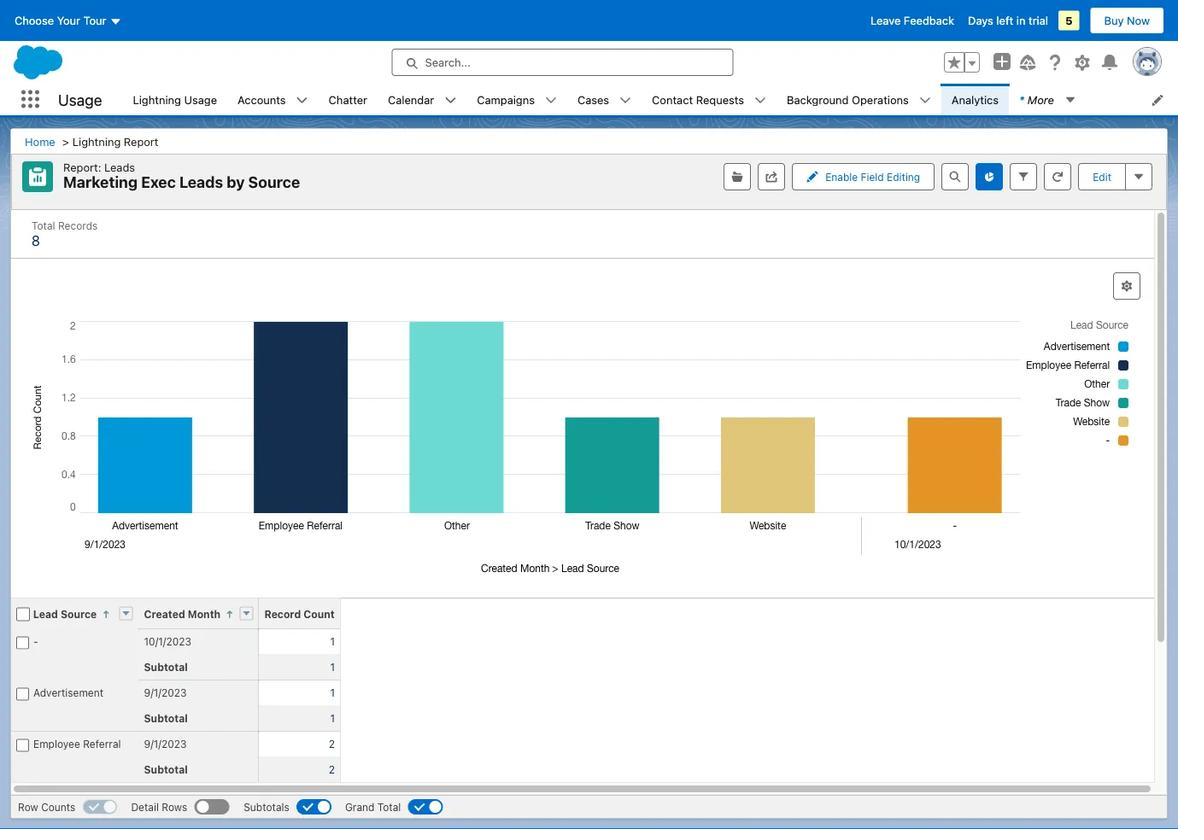 Task type: vqa. For each thing, say whether or not it's contained in the screenshot.
"Media" associated with Jon Amos (Sample)
no



Task type: describe. For each thing, give the bounding box(es) containing it.
5
[[1066, 14, 1073, 27]]

tour
[[83, 14, 106, 27]]

requests
[[696, 93, 744, 106]]

analytics
[[952, 93, 999, 106]]

*
[[1019, 93, 1025, 106]]

search...
[[425, 56, 471, 69]]

0 horizontal spatial usage
[[58, 90, 102, 109]]

text default image for cases
[[620, 94, 632, 106]]

campaigns
[[477, 93, 535, 106]]

buy
[[1105, 14, 1124, 27]]

days
[[968, 14, 994, 27]]

choose your tour button
[[14, 7, 123, 34]]

cases list item
[[567, 84, 642, 115]]

campaigns link
[[467, 84, 545, 115]]

contact requests
[[652, 93, 744, 106]]

1 text default image from the left
[[1065, 94, 1077, 106]]

* more
[[1019, 93, 1054, 106]]

chatter link
[[318, 84, 378, 115]]

background operations link
[[777, 84, 919, 115]]

leave
[[871, 14, 901, 27]]

leave feedback link
[[871, 14, 955, 27]]

background
[[787, 93, 849, 106]]

accounts link
[[227, 84, 296, 115]]

in
[[1017, 14, 1026, 27]]

chatter
[[329, 93, 367, 106]]

calendar list item
[[378, 84, 467, 115]]

background operations list item
[[777, 84, 942, 115]]

choose your tour
[[15, 14, 106, 27]]

leave feedback
[[871, 14, 955, 27]]

lightning usage link
[[123, 84, 227, 115]]

cases
[[578, 93, 609, 106]]

calendar link
[[378, 84, 445, 115]]



Task type: locate. For each thing, give the bounding box(es) containing it.
4 text default image from the left
[[755, 94, 767, 106]]

0 horizontal spatial text default image
[[296, 94, 308, 106]]

1 horizontal spatial text default image
[[620, 94, 632, 106]]

text default image down search...
[[445, 94, 457, 106]]

more
[[1028, 93, 1054, 106]]

left
[[997, 14, 1014, 27]]

text default image for contact requests
[[755, 94, 767, 106]]

feedback
[[904, 14, 955, 27]]

text default image inside 'calendar' list item
[[445, 94, 457, 106]]

text default image right operations
[[919, 94, 931, 106]]

contact requests list item
[[642, 84, 777, 115]]

accounts list item
[[227, 84, 318, 115]]

text default image for accounts
[[296, 94, 308, 106]]

text default image right more
[[1065, 94, 1077, 106]]

choose
[[15, 14, 54, 27]]

group
[[944, 52, 980, 73]]

2 text default image from the left
[[620, 94, 632, 106]]

text default image
[[1065, 94, 1077, 106], [445, 94, 457, 106], [545, 94, 557, 106], [755, 94, 767, 106], [919, 94, 931, 106]]

now
[[1127, 14, 1150, 27]]

text default image inside campaigns list item
[[545, 94, 557, 106]]

lightning usage
[[133, 93, 217, 106]]

usage left lightning
[[58, 90, 102, 109]]

search... button
[[392, 49, 734, 76]]

text default image for campaigns
[[545, 94, 557, 106]]

text default image down search... button
[[545, 94, 557, 106]]

lightning
[[133, 93, 181, 106]]

2 text default image from the left
[[445, 94, 457, 106]]

1 horizontal spatial usage
[[184, 93, 217, 106]]

text default image right accounts
[[296, 94, 308, 106]]

1 text default image from the left
[[296, 94, 308, 106]]

text default image for calendar
[[445, 94, 457, 106]]

campaigns list item
[[467, 84, 567, 115]]

cases link
[[567, 84, 620, 115]]

buy now
[[1105, 14, 1150, 27]]

background operations
[[787, 93, 909, 106]]

accounts
[[238, 93, 286, 106]]

text default image inside accounts list item
[[296, 94, 308, 106]]

operations
[[852, 93, 909, 106]]

text default image for background operations
[[919, 94, 931, 106]]

usage right lightning
[[184, 93, 217, 106]]

text default image inside contact requests list item
[[755, 94, 767, 106]]

contact requests link
[[642, 84, 755, 115]]

text default image right cases on the top
[[620, 94, 632, 106]]

usage
[[58, 90, 102, 109], [184, 93, 217, 106]]

text default image inside background operations list item
[[919, 94, 931, 106]]

days left in trial
[[968, 14, 1049, 27]]

calendar
[[388, 93, 434, 106]]

list
[[123, 84, 1178, 115]]

text default image right requests at the right of the page
[[755, 94, 767, 106]]

3 text default image from the left
[[545, 94, 557, 106]]

your
[[57, 14, 80, 27]]

buy now button
[[1090, 7, 1165, 34]]

text default image inside the cases list item
[[620, 94, 632, 106]]

trial
[[1029, 14, 1049, 27]]

text default image
[[296, 94, 308, 106], [620, 94, 632, 106]]

list containing lightning usage
[[123, 84, 1178, 115]]

contact
[[652, 93, 693, 106]]

5 text default image from the left
[[919, 94, 931, 106]]

analytics link
[[942, 84, 1009, 115]]



